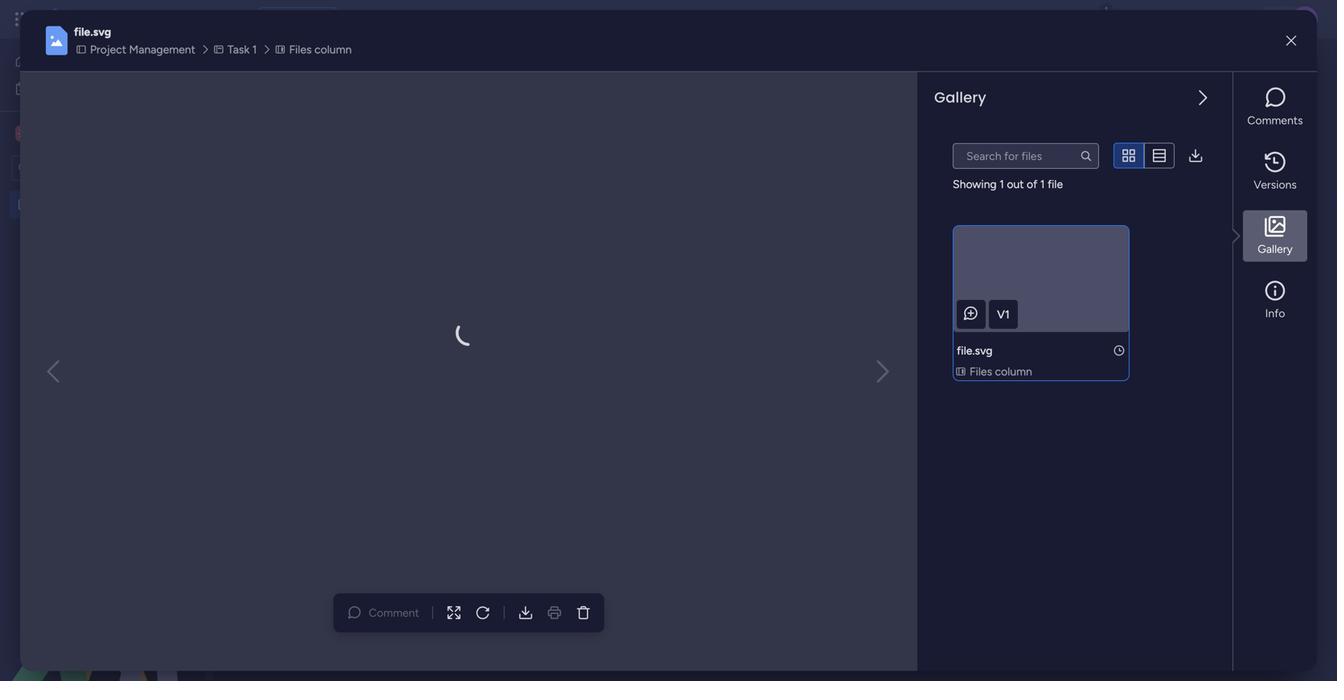 Task type: locate. For each thing, give the bounding box(es) containing it.
0 vertical spatial file.svg
[[74, 25, 111, 39]]

project management
[[90, 43, 195, 56], [245, 51, 510, 87]]

1 horizontal spatial gallery
[[1258, 242, 1293, 256]]

1 right task
[[252, 43, 257, 56]]

see plans button
[[260, 7, 337, 31]]

comments button
[[1244, 82, 1308, 133]]

0 horizontal spatial files column button
[[273, 41, 357, 58]]

search image
[[1080, 150, 1093, 162]]

0 horizontal spatial gallery
[[935, 87, 987, 108]]

home
[[35, 54, 66, 68]]

0 horizontal spatial files
[[289, 43, 312, 56]]

0 vertical spatial gallery
[[935, 87, 987, 108]]

automate
[[1217, 119, 1267, 132]]

1 inside button
[[252, 43, 257, 56]]

Search for files search field
[[262, 233, 409, 258]]

gallery inside 'button'
[[1258, 242, 1293, 256]]

activity
[[1126, 62, 1165, 76]]

remove from favorites image
[[548, 61, 565, 77]]

column down v1
[[995, 365, 1033, 379]]

1 horizontal spatial column
[[995, 365, 1033, 379]]

gallery button
[[1244, 211, 1308, 262]]

files column button down v1
[[954, 363, 1038, 381]]

monday
[[72, 10, 127, 28]]

1 vertical spatial files column button
[[954, 363, 1038, 381]]

invite / 1 button
[[1202, 56, 1281, 82]]

files column down plans
[[289, 43, 352, 56]]

workspace image
[[18, 125, 29, 142]]

loading image
[[451, 315, 487, 351]]

1 horizontal spatial files column button
[[954, 363, 1038, 381]]

1
[[252, 43, 257, 56], [1269, 62, 1274, 76], [1000, 178, 1005, 191], [1041, 178, 1045, 191]]

project management down work
[[90, 43, 195, 56]]

out
[[1007, 178, 1024, 191]]

lottie animation element
[[0, 519, 205, 681]]

project inside button
[[90, 43, 126, 56]]

column down plans
[[315, 43, 352, 56]]

files column down v1
[[970, 365, 1033, 379]]

1 vertical spatial gallery
[[1258, 242, 1293, 256]]

1 vertical spatial files column
[[970, 365, 1033, 379]]

1 vertical spatial column
[[995, 365, 1033, 379]]

search everything image
[[1198, 11, 1214, 27]]

gallery
[[935, 87, 987, 108], [1258, 242, 1293, 256]]

0 horizontal spatial file.svg
[[74, 25, 111, 39]]

download image
[[1188, 148, 1204, 164]]

1 horizontal spatial file.svg
[[957, 344, 993, 358]]

1 right of
[[1041, 178, 1045, 191]]

management
[[129, 43, 195, 56], [337, 51, 510, 87]]

alert
[[451, 315, 487, 351]]

0 horizontal spatial project
[[90, 43, 126, 56]]

project management down plans
[[245, 51, 510, 87]]

files column
[[289, 43, 352, 56], [970, 365, 1033, 379]]

info
[[1266, 307, 1286, 320]]

option
[[0, 190, 205, 193]]

workspace image
[[15, 125, 31, 142]]

list box
[[0, 188, 205, 436]]

project down monday
[[90, 43, 126, 56]]

1 horizontal spatial management
[[337, 51, 510, 87]]

1 vertical spatial files
[[970, 365, 993, 379]]

management inside button
[[129, 43, 195, 56]]

0 vertical spatial files column button
[[273, 41, 357, 58]]

project
[[90, 43, 126, 56], [245, 51, 331, 87]]

1 right /
[[1269, 62, 1274, 76]]

project management inside button
[[90, 43, 195, 56]]

files column button down plans
[[273, 41, 357, 58]]

0 horizontal spatial management
[[129, 43, 195, 56]]

0 vertical spatial files
[[289, 43, 312, 56]]

files for the right files column "button"
[[970, 365, 993, 379]]

file.svg
[[74, 25, 111, 39], [957, 344, 993, 358]]

project down see on the top of the page
[[245, 51, 331, 87]]

1 horizontal spatial files column
[[970, 365, 1033, 379]]

showing
[[953, 178, 997, 191]]

files column button
[[273, 41, 357, 58], [954, 363, 1038, 381]]

0 horizontal spatial project management
[[90, 43, 195, 56]]

versions button
[[1244, 146, 1308, 198]]

Search for files search field
[[953, 143, 1100, 169]]

None search field
[[953, 143, 1100, 169]]

plans
[[303, 12, 330, 26]]

files for topmost files column "button"
[[289, 43, 312, 56]]

task 1 button
[[212, 41, 262, 58]]

1 image
[[1100, 1, 1114, 19]]

0 horizontal spatial column
[[315, 43, 352, 56]]

files
[[289, 43, 312, 56], [970, 365, 993, 379]]

column
[[315, 43, 352, 56], [995, 365, 1033, 379]]

1 horizontal spatial project management
[[245, 51, 510, 87]]

gallery layout group
[[1114, 143, 1175, 169]]

0 vertical spatial files column
[[289, 43, 352, 56]]

1 horizontal spatial files
[[970, 365, 993, 379]]



Task type: describe. For each thing, give the bounding box(es) containing it.
comments
[[1248, 114, 1304, 127]]

home option
[[10, 48, 195, 74]]

invite / 1
[[1231, 62, 1274, 76]]

0 vertical spatial column
[[315, 43, 352, 56]]

1 vertical spatial file.svg
[[957, 344, 993, 358]]

0 horizontal spatial files column
[[289, 43, 352, 56]]

activity button
[[1119, 56, 1195, 82]]

automate button
[[1188, 113, 1273, 138]]

invite
[[1231, 62, 1260, 76]]

public board image
[[17, 197, 32, 212]]

select product image
[[14, 11, 31, 27]]

greg robinson image
[[1293, 6, 1318, 32]]

monday marketplace image
[[1158, 11, 1174, 27]]

show board description image
[[521, 61, 540, 77]]

collapse board header image
[[1297, 119, 1309, 132]]

1 left out
[[1000, 178, 1005, 191]]

management
[[162, 10, 250, 28]]

help image
[[1233, 11, 1249, 27]]

versions
[[1254, 178, 1297, 192]]

1 inside button
[[1269, 62, 1274, 76]]

Project Management field
[[241, 51, 514, 87]]

home link
[[10, 48, 195, 74]]

showing 1 out of 1 file
[[953, 178, 1063, 191]]

/
[[1262, 62, 1267, 76]]

project management button
[[74, 41, 200, 58]]

file
[[1048, 178, 1063, 191]]

info button
[[1244, 275, 1308, 326]]

update feed image
[[1087, 11, 1104, 27]]

1 horizontal spatial project
[[245, 51, 331, 87]]

of
[[1027, 178, 1038, 191]]

work
[[130, 10, 159, 28]]

invite members image
[[1123, 11, 1139, 27]]

task 1
[[228, 43, 257, 56]]

see
[[281, 12, 301, 26]]

lottie animation image
[[0, 519, 205, 681]]

monday work management
[[72, 10, 250, 28]]

task
[[228, 43, 250, 56]]

notifications image
[[1052, 11, 1068, 27]]

see plans
[[281, 12, 330, 26]]

v1
[[998, 308, 1010, 322]]



Task type: vqa. For each thing, say whether or not it's contained in the screenshot.
the bottommost Files column
yes



